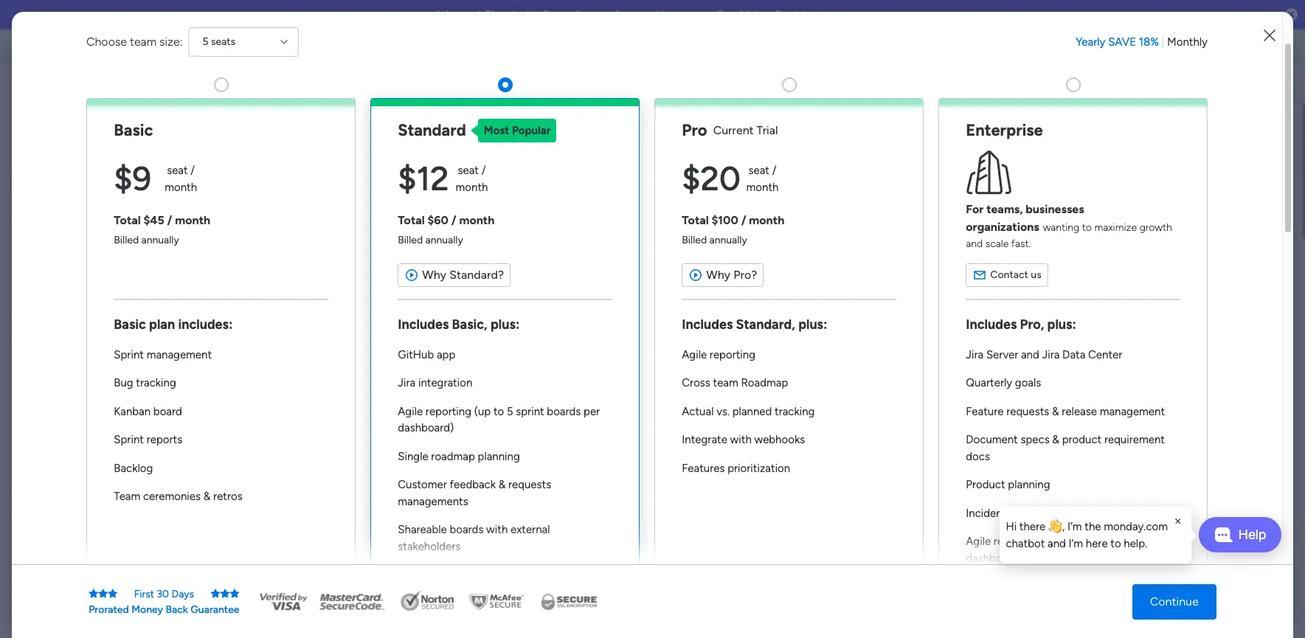 Task type: vqa. For each thing, say whether or not it's contained in the screenshot.
Product
yes



Task type: describe. For each thing, give the bounding box(es) containing it.
1 horizontal spatial sprints
[[727, 388, 763, 402]]

of
[[722, 455, 734, 469]]

seats
[[211, 35, 236, 48]]

0 vertical spatial dev
[[119, 38, 141, 55]]

sprint right 'goals,'
[[747, 521, 777, 535]]

tasks down sprints,
[[591, 410, 618, 424]]

our
[[542, 8, 561, 21]]

screens
[[676, 8, 714, 21]]

0 vertical spatial help
[[1239, 527, 1267, 543]]

document for document your epics, provide visibility of the roadmap and monitor progress
[[515, 455, 571, 469]]

chat bot icon image
[[1214, 528, 1233, 542]]

manage
[[656, 587, 698, 601]]

incident reports
[[966, 507, 1045, 520]]

to left why pro?
[[670, 249, 692, 277]]

to inside hi there 👋,  i'm the monday.com chatbot and i'm here to help.
[[1111, 537, 1121, 550]]

the right "of"
[[737, 455, 754, 469]]

your for connect your tasks to the relevant epics in your roadmap
[[564, 410, 588, 424]]

pro
[[682, 120, 707, 140]]

money
[[131, 603, 163, 616]]

1 vertical spatial sprints
[[633, 521, 669, 535]]

reporting for agile reporting (up to 5 sprint boards per dashboard)
[[426, 405, 472, 418]]

/ for total $45 / month billed annually
[[167, 213, 172, 227]]

→
[[843, 8, 854, 21]]

trial
[[757, 123, 778, 137]]

management inside enterprise tier selected option
[[1100, 405, 1165, 418]]

1 vertical spatial dev
[[790, 249, 829, 277]]

tracking inside basic tier selected option
[[136, 376, 176, 390]]

retros
[[213, 490, 243, 503]]

there
[[1020, 520, 1046, 534]]

yearly save 18% option
[[1076, 34, 1159, 50]]

has
[[545, 344, 563, 358]]

tasks down high on the left bottom
[[564, 543, 591, 557]]

boards inside 'shareable boards with external stakeholders'
[[450, 523, 484, 537]]

large
[[365, 77, 391, 90]]

backlog
[[114, 462, 153, 475]]

search everything image
[[1180, 40, 1195, 55]]

for
[[966, 202, 984, 216]]

11:58
[[727, 203, 751, 215]]

annually for $20
[[710, 234, 747, 247]]

nov
[[660, 203, 679, 215]]

2 horizontal spatial jira
[[1042, 348, 1060, 361]]

per for agile reporting (up to 5 sprint boards per dashboard)
[[584, 405, 600, 418]]

2023,
[[697, 203, 724, 215]]

getting inside field
[[461, 156, 560, 193]]

$12
[[398, 159, 449, 198]]

tasks down provide
[[643, 477, 672, 491]]

jira for jira integration
[[398, 376, 416, 390]]

to inside wanting to maximize growth and scale fast.
[[1082, 221, 1092, 234]]

home image
[[13, 78, 28, 93]]

2 star image from the left
[[98, 589, 108, 599]]

to inside agile reporting (up to 5 sprint boards per dashboard)
[[494, 405, 504, 418]]

1 vertical spatial help
[[1193, 601, 1219, 616]]

. for track new bug tickets and manage the process from bug submission to solution
[[504, 587, 506, 601]]

managements
[[398, 495, 468, 508]]

the left relevant
[[635, 410, 652, 424]]

learn
[[502, 322, 531, 336]]

1 connect tasks from the tasks from the top
[[515, 477, 672, 491]]

created nov 21, 2023, 11:58
[[620, 203, 751, 215]]

to down sprints,
[[621, 410, 632, 424]]

manage for manage your sprints, plan for upcoming sprints and prioritize your backlog
[[515, 388, 558, 402]]

1 vertical spatial i'm
[[1069, 537, 1083, 550]]

b . for connect your tasks to the relevant epics in your
[[498, 410, 507, 424]]

plans
[[190, 41, 214, 53]]

billed inside the total $45 / month billed annually
[[114, 234, 139, 247]]

requirement
[[1105, 433, 1165, 447]]

total for $20
[[682, 213, 709, 227]]

contact
[[991, 269, 1029, 281]]

relevant
[[655, 410, 698, 424]]

pro?
[[734, 268, 758, 282]]

maximize
[[1095, 221, 1137, 234]]

1 vertical spatial plan
[[628, 388, 650, 402]]

3 star image from the left
[[211, 589, 220, 599]]

dialog containing hi there 👋,  i'm the monday.com
[[1000, 507, 1192, 564]]

docs
[[966, 450, 990, 463]]

agile for agile reporting (up to 5 sprint boards per dashboard)
[[398, 405, 423, 418]]

agile reporting
[[682, 348, 756, 361]]

standard,
[[736, 316, 795, 333]]

workspace
[[485, 344, 542, 358]]

scale
[[986, 237, 1009, 250]]

choose team size:
[[86, 35, 183, 49]]

star image for 3rd star icon from the right
[[108, 589, 118, 599]]

why for $12
[[422, 268, 447, 282]]

document for document specs & product requirement docs
[[966, 433, 1018, 447]]

reports for incident reports
[[1010, 507, 1045, 520]]

a for document your epics, provide visibility of the roadmap and monitor progress
[[498, 455, 504, 469]]

and inside wanting to maximize growth and scale fast.
[[966, 237, 983, 250]]

billed for $12
[[398, 234, 423, 247]]

total $45 / month billed annually
[[114, 213, 210, 247]]

monthly
[[1168, 35, 1208, 49]]

5 seats
[[203, 35, 236, 48]]

structure
[[588, 322, 637, 336]]

/ for total $60 / month billed annually
[[451, 213, 457, 227]]

month for $20 seat / month
[[747, 181, 779, 194]]

github
[[398, 348, 434, 361]]

b for connect tasks from the tasks
[[498, 477, 504, 491]]

and up planned
[[766, 388, 786, 402]]

manage for manage the high level sprints - sprint goals, sprint timeline
[[515, 521, 558, 535]]

layout image
[[507, 77, 521, 91]]

basic plan includes:
[[114, 316, 233, 333]]

the
[[462, 344, 482, 358]]

. for connect your tasks to the relevant epics in your
[[504, 410, 507, 424]]

pro current trial
[[682, 120, 778, 140]]

your left backlog
[[838, 388, 862, 402]]

goals,
[[713, 521, 744, 535]]

2 vertical spatial from
[[766, 587, 791, 601]]

roadmap inside "pro tier selected" option
[[741, 376, 788, 390]]

b . for connect tasks from the
[[498, 477, 507, 491]]

total for $12
[[398, 213, 425, 227]]

0 vertical spatial from
[[594, 477, 620, 491]]

style button
[[621, 72, 658, 97]]

for
[[653, 388, 668, 402]]

days
[[172, 588, 194, 600]]

following
[[586, 344, 635, 358]]

5 for 5
[[480, 610, 487, 624]]

tasks down manage the high level sprints - sprint goals, sprint timeline
[[643, 543, 671, 557]]

verified by visa image
[[257, 591, 309, 613]]

prorated
[[89, 603, 129, 616]]

register now →
[[775, 8, 854, 21]]

$9
[[114, 159, 151, 198]]

tasks up high on the left bottom
[[564, 477, 591, 491]]

1 bug from the left
[[572, 587, 592, 601]]

start
[[835, 249, 884, 277]]

organizations
[[966, 220, 1040, 234]]

with inside "pro tier selected" option
[[730, 433, 752, 447]]

1:
[[491, 322, 499, 336]]

why for $20
[[706, 268, 731, 282]]

1 horizontal spatial roadmap
[[757, 455, 804, 469]]

to inside "agile reporting (up to 50 sprint boards per dashboard)"
[[1062, 535, 1072, 548]]

. for manage the high level sprints - sprint goals, sprint timeline
[[504, 521, 506, 535]]

invite members image
[[1111, 40, 1126, 55]]

mastercard secure code image
[[315, 591, 389, 613]]

seat inside seat / month
[[167, 164, 188, 177]]

plus: for $20
[[799, 316, 828, 333]]

$12 seat / month
[[398, 159, 488, 198]]

standard?
[[450, 268, 504, 282]]

basic for basic plan includes:
[[114, 316, 146, 333]]

with inside 'shareable boards with external stakeholders'
[[486, 523, 508, 537]]

caret down image
[[15, 214, 21, 224]]

tracking inside "pro tier selected" option
[[775, 405, 815, 418]]

and up cross
[[677, 344, 696, 358]]

github app
[[398, 348, 456, 361]]

m button
[[10, 141, 147, 166]]

sprint inside agile reporting (up to 5 sprint boards per dashboard)
[[516, 405, 544, 418]]

boards up "for"
[[638, 344, 674, 358]]

retrospectives
[[51, 338, 121, 351]]

0 vertical spatial help button
[[1199, 517, 1282, 553]]

reporting for agile reporting (up to 50 sprint boards per dashboard)
[[994, 535, 1040, 548]]

annually inside the total $45 / month billed annually
[[141, 234, 179, 247]]

total $60 / month billed annually
[[398, 213, 495, 247]]

sprint management
[[114, 348, 212, 361]]

style
[[628, 77, 651, 90]]

1 vertical spatial from
[[594, 543, 620, 557]]

integration
[[418, 376, 473, 390]]

1 horizontal spatial monday
[[698, 249, 784, 277]]

choose
[[86, 35, 127, 49]]

list box containing my scrum team
[[0, 204, 188, 582]]

kanban board
[[114, 405, 182, 418]]

most popular section head
[[471, 119, 557, 142]]

2 connect from the top
[[515, 477, 561, 491]]

1 vertical spatial help button
[[1180, 596, 1232, 621]]

bugs queue
[[51, 313, 107, 326]]

prioritize
[[788, 388, 835, 402]]

and right tickets
[[633, 587, 653, 601]]

large title
[[365, 77, 411, 90]]

and left monitor at the right bottom of the page
[[807, 455, 826, 469]]

total $100 / month billed annually
[[682, 213, 785, 247]]

sprint for sprint management
[[114, 348, 144, 361]]

kanban
[[114, 405, 151, 418]]

add to favorites image
[[679, 167, 694, 182]]

includes inside enterprise tier selected option
[[966, 316, 1017, 333]]

button padding image
[[1263, 28, 1277, 43]]

2 vertical spatial roadmap
[[770, 410, 823, 424]]

external
[[511, 523, 550, 537]]

& for release
[[1052, 405, 1060, 418]]

seat for $20
[[749, 164, 770, 177]]

for teams, businesses organizations
[[966, 202, 1085, 234]]

agile for agile reporting (up to 50 sprint boards per dashboard)
[[966, 535, 991, 548]]

timeline
[[780, 521, 822, 535]]

here
[[1086, 537, 1108, 550]]

plus: inside enterprise tier selected option
[[1048, 316, 1077, 333]]

team for cross
[[713, 376, 739, 390]]

star image for 3rd star icon from the left
[[230, 589, 240, 599]]

about
[[534, 322, 565, 336]]

sprint right "-"
[[680, 521, 710, 535]]

monitor
[[829, 455, 871, 469]]

management inside basic tier selected option
[[147, 348, 212, 361]]

the right about at left bottom
[[568, 322, 585, 336]]

(up for 5
[[474, 405, 491, 418]]

join
[[434, 8, 455, 21]]

getting started inside field
[[461, 156, 665, 193]]

team ceremonies & retros
[[114, 490, 243, 503]]

planning inside standard tier selected option
[[478, 450, 520, 463]]

a . for manage
[[498, 521, 506, 535]]

why standard? button
[[398, 263, 511, 287]]

21,
[[682, 203, 695, 215]]

the inside hi there 👋,  i'm the monday.com chatbot and i'm here to help.
[[1085, 520, 1102, 534]]

the right the has
[[566, 344, 583, 358]]

m
[[17, 147, 26, 160]]

the workspace has the following boards and structure:
[[462, 344, 751, 358]]

my scrum team
[[27, 213, 98, 225]]

shareable boards with external stakeholders
[[398, 523, 550, 553]]

workspace image
[[14, 146, 29, 161]]

/ for total $100 / month billed annually
[[741, 213, 747, 227]]

30
[[157, 588, 169, 600]]

includes for $12
[[398, 316, 449, 333]]

select product image
[[13, 40, 28, 55]]

the left high on the left bottom
[[560, 521, 578, 535]]



Task type: locate. For each thing, give the bounding box(es) containing it.
/ right $9
[[191, 164, 195, 177]]

0 horizontal spatial roadmap
[[431, 450, 475, 463]]

reporting
[[710, 348, 756, 361], [426, 405, 472, 418], [994, 535, 1040, 548]]

integrate with webhooks
[[682, 433, 805, 447]]

us inside button
[[1031, 269, 1042, 281]]

provide
[[634, 455, 674, 469]]

dashboard)
[[398, 421, 454, 435], [966, 552, 1022, 565]]

track new bug tickets and manage the process from bug submission to solution
[[515, 587, 936, 601]]

level
[[607, 521, 631, 535]]

1 horizontal spatial help
[[1239, 527, 1267, 543]]

(up inside "agile reporting (up to 50 sprint boards per dashboard)"
[[1043, 535, 1059, 548]]

monday dev
[[66, 38, 141, 55]]

most popular
[[484, 124, 551, 137]]

0 horizontal spatial 5
[[203, 35, 209, 48]]

1 manage from the top
[[515, 388, 558, 402]]

a up customer feedback & requests managements
[[498, 455, 504, 469]]

reporting down the "hi"
[[994, 535, 1040, 548]]

standard tier selected option
[[370, 98, 640, 582]]

reports inside enterprise tier selected option
[[1010, 507, 1045, 520]]

0 horizontal spatial planning
[[478, 450, 520, 463]]

3 seat from the left
[[749, 164, 770, 177]]

yearly
[[1076, 35, 1106, 49]]

started up bug
[[89, 363, 124, 376]]

reporting inside "agile reporting (up to 50 sprint boards per dashboard)"
[[994, 535, 1040, 548]]

1 horizontal spatial billed
[[398, 234, 423, 247]]

includes standard, plus:
[[682, 316, 828, 333]]

specs
[[1021, 433, 1050, 447]]

hits
[[655, 8, 673, 21]]

1 horizontal spatial started
[[566, 156, 665, 193]]

/ up creator
[[482, 164, 486, 177]]

sprints,
[[587, 388, 625, 402]]

why inside why pro? button
[[706, 268, 731, 282]]

0 vertical spatial dashboard)
[[398, 421, 454, 435]]

tasks
[[591, 410, 618, 424], [564, 477, 591, 491], [643, 477, 672, 491], [564, 543, 591, 557], [643, 543, 671, 557]]

billed inside total $60 / month billed annually
[[398, 234, 423, 247]]

2 horizontal spatial plus:
[[1048, 316, 1077, 333]]

3 a . from the top
[[498, 587, 506, 601]]

1 horizontal spatial bug
[[794, 587, 814, 601]]

a left external
[[498, 521, 504, 535]]

0 horizontal spatial with
[[486, 523, 508, 537]]

includes for $20
[[682, 316, 733, 333]]

total inside total $100 / month billed annually
[[682, 213, 709, 227]]

2 basic from the top
[[114, 316, 146, 333]]

2 total from the left
[[398, 213, 425, 227]]

getting
[[461, 156, 560, 193], [51, 363, 86, 376]]

jira left data
[[1042, 348, 1060, 361]]

monday right select product image
[[66, 38, 116, 55]]

& inside basic tier selected option
[[203, 490, 211, 503]]

dashboard) down chatbot
[[966, 552, 1022, 565]]

2 vertical spatial a
[[498, 587, 504, 601]]

month inside total $60 / month billed annually
[[459, 213, 495, 227]]

the down level
[[622, 543, 640, 557]]

0 horizontal spatial dev
[[119, 38, 141, 55]]

annually for $12
[[425, 234, 463, 247]]

total inside total $60 / month billed annually
[[398, 213, 425, 227]]

us right contact
[[1031, 269, 1042, 281]]

us left at
[[458, 8, 470, 21]]

team inside "pro tier selected" option
[[713, 376, 739, 390]]

your down sprints,
[[564, 410, 588, 424]]

seat inside $20 seat / month
[[749, 164, 770, 177]]

includes inside "pro tier selected" option
[[682, 316, 733, 333]]

the left process on the right of the page
[[701, 587, 718, 601]]

manage left high on the left bottom
[[515, 521, 558, 535]]

/ for $20 seat / month
[[772, 164, 777, 177]]

actual vs. planned tracking
[[682, 405, 815, 418]]

requests down "goals"
[[1007, 405, 1050, 418]]

3 star image from the left
[[230, 589, 240, 599]]

1 vertical spatial planning
[[1008, 478, 1051, 492]]

team
[[114, 490, 140, 503]]

month for total $60 / month billed annually
[[459, 213, 495, 227]]

3 a from the top
[[498, 587, 504, 601]]

roadmap
[[51, 288, 95, 301], [741, 376, 788, 390], [770, 410, 823, 424]]

roadmap down prioritize
[[770, 410, 823, 424]]

epics,
[[600, 455, 631, 469]]

2 horizontal spatial team
[[713, 376, 739, 390]]

document your epics, provide visibility of the roadmap and monitor progress
[[515, 455, 920, 469]]

b up the single roadmap planning
[[498, 410, 504, 424]]

3 annually from the left
[[710, 234, 747, 247]]

bug right the new
[[572, 587, 592, 601]]

contact us button
[[966, 263, 1048, 287]]

per for agile reporting (up to 50 sprint boards per dashboard)
[[1159, 535, 1175, 548]]

1 billed from the left
[[114, 234, 139, 247]]

0 vertical spatial manage
[[515, 388, 558, 402]]

elevate
[[485, 8, 523, 21]]

and left scale
[[966, 237, 983, 250]]

b . up the single roadmap planning
[[498, 410, 507, 424]]

2 horizontal spatial annually
[[710, 234, 747, 247]]

planning
[[478, 450, 520, 463], [1008, 478, 1051, 492]]

2 manage from the top
[[515, 521, 558, 535]]

annually down '$100' at the right of the page
[[710, 234, 747, 247]]

per right help.
[[1159, 535, 1175, 548]]

ssl encrypted image
[[532, 591, 606, 613]]

1 horizontal spatial with
[[730, 433, 752, 447]]

seat down the trial
[[749, 164, 770, 177]]

bulleted list image
[[542, 77, 555, 91]]

why inside why standard? 'button'
[[422, 268, 447, 282]]

2 horizontal spatial reporting
[[994, 535, 1040, 548]]

0 vertical spatial with
[[730, 433, 752, 447]]

1 vertical spatial (up
[[1043, 535, 1059, 548]]

backlog
[[864, 388, 906, 402]]

cross team roadmap
[[682, 376, 788, 390]]

plus: inside standard tier selected option
[[491, 316, 520, 333]]

step 1: learn about the structure
[[462, 322, 640, 336]]

2 a . from the top
[[498, 521, 506, 535]]

seat
[[167, 164, 188, 177], [458, 164, 479, 177], [749, 164, 770, 177]]

1 vertical spatial us
[[1031, 269, 1042, 281]]

month inside $12 seat / month
[[456, 181, 488, 194]]

tier options list box
[[86, 72, 1208, 582]]

✨
[[525, 8, 539, 21]]

us for join
[[458, 8, 470, 21]]

star image
[[108, 589, 118, 599], [220, 589, 230, 599], [230, 589, 240, 599]]

reports for sprint reports
[[147, 433, 182, 447]]

includes up 'github app'
[[398, 316, 449, 333]]

why pro?
[[706, 268, 758, 282]]

inbox image
[[1079, 40, 1094, 55]]

a for manage the high level sprints - sprint goals, sprint timeline
[[498, 521, 504, 535]]

& for retros
[[203, 490, 211, 503]]

. for connect tasks from the
[[504, 477, 507, 491]]

star image
[[89, 589, 98, 599], [98, 589, 108, 599], [211, 589, 220, 599]]

pro,
[[1020, 316, 1044, 333]]

0 vertical spatial 5
[[203, 35, 209, 48]]

team right scrum
[[74, 213, 98, 225]]

back
[[166, 603, 188, 616]]

0 vertical spatial tracking
[[136, 376, 176, 390]]

monthly option
[[1168, 34, 1208, 50]]

sprints up actual vs. planned tracking
[[727, 388, 763, 402]]

1 why from the left
[[422, 268, 447, 282]]

billed inside total $100 / month billed annually
[[682, 234, 707, 247]]

sprint for sprint reports
[[114, 433, 144, 447]]

to right wanting
[[1082, 221, 1092, 234]]

popular
[[512, 124, 551, 137]]

/ inside total $60 / month billed annually
[[451, 213, 457, 227]]

/ for $12 seat / month
[[482, 164, 486, 177]]

annually inside total $100 / month billed annually
[[710, 234, 747, 247]]

product
[[966, 478, 1006, 492]]

. right feedback
[[504, 477, 507, 491]]

requests inside customer feedback & requests managements
[[509, 478, 551, 492]]

/ inside total $100 / month billed annually
[[741, 213, 747, 227]]

annually inside total $60 / month billed annually
[[425, 234, 463, 247]]

month for total $100 / month billed annually
[[749, 213, 785, 227]]

0 vertical spatial basic
[[114, 120, 153, 140]]

a . for track
[[498, 587, 506, 601]]

bug left submission on the right bottom of page
[[794, 587, 814, 601]]

3 billed from the left
[[682, 234, 707, 247]]

. down agile reporting (up to 5 sprint boards per dashboard)
[[504, 455, 506, 469]]

to left solution on the right of the page
[[879, 587, 890, 601]]

requests inside enterprise tier selected option
[[1007, 405, 1050, 418]]

seat / month
[[165, 164, 197, 194]]

0 horizontal spatial help
[[1193, 601, 1219, 616]]

your for document your epics, provide visibility of the roadmap and monitor progress
[[574, 455, 597, 469]]

& inside document specs & product requirement docs
[[1053, 433, 1060, 447]]

month up creator
[[456, 181, 488, 194]]

1 b . from the top
[[498, 410, 507, 424]]

0 horizontal spatial bug
[[572, 587, 592, 601]]

0 vertical spatial us
[[458, 8, 470, 21]]

integrate
[[682, 433, 728, 447]]

/ right '$100' at the right of the page
[[741, 213, 747, 227]]

1 horizontal spatial (up
[[1043, 535, 1059, 548]]

2 seat from the left
[[458, 164, 479, 177]]

includes up "server"
[[966, 316, 1017, 333]]

the down epics,
[[622, 477, 640, 491]]

0 vertical spatial document
[[966, 433, 1018, 447]]

us for contact
[[1031, 269, 1042, 281]]

guide
[[890, 249, 950, 277]]

plus: right the standard,
[[799, 316, 828, 333]]

sprint up bug
[[114, 348, 144, 361]]

total left $60
[[398, 213, 425, 227]]

planning up incident reports
[[1008, 478, 1051, 492]]

month inside $20 seat / month
[[747, 181, 779, 194]]

1 vertical spatial document
[[515, 455, 571, 469]]

jira for jira server and jira data center
[[966, 348, 984, 361]]

1 a . from the top
[[498, 455, 506, 469]]

$60
[[428, 213, 449, 227]]

b . right feedback
[[498, 477, 507, 491]]

data
[[1063, 348, 1086, 361]]

tracking down sprint management
[[136, 376, 176, 390]]

2 includes from the left
[[682, 316, 733, 333]]

welcome to monday dev start guide
[[564, 249, 950, 277]]

center
[[1089, 348, 1123, 361]]

1 horizontal spatial jira
[[966, 348, 984, 361]]

2 vertical spatial connect
[[515, 543, 561, 557]]

the
[[568, 322, 585, 336], [566, 344, 583, 358], [635, 410, 652, 424], [737, 455, 754, 469], [622, 477, 640, 491], [1085, 520, 1102, 534], [560, 521, 578, 535], [622, 543, 640, 557], [701, 587, 718, 601]]

0 horizontal spatial (up
[[474, 405, 491, 418]]

/ inside $12 seat / month
[[482, 164, 486, 177]]

sprint inside "agile reporting (up to 50 sprint boards per dashboard)"
[[1091, 535, 1120, 548]]

1 star image from the left
[[108, 589, 118, 599]]

5 left seats
[[203, 35, 209, 48]]

scrum
[[43, 213, 72, 225]]

why pro? button
[[682, 263, 764, 287]]

1 star image from the left
[[89, 589, 98, 599]]

1 vertical spatial a .
[[498, 521, 506, 535]]

(up for 50
[[1043, 535, 1059, 548]]

0 vertical spatial getting started
[[461, 156, 665, 193]]

/ inside seat / month
[[191, 164, 195, 177]]

(up down 👋,
[[1043, 535, 1059, 548]]

jira integration
[[398, 376, 473, 390]]

option
[[0, 206, 188, 209]]

team up vs.
[[713, 376, 739, 390]]

billed down $9
[[114, 234, 139, 247]]

my work image
[[13, 104, 27, 118]]

step
[[462, 322, 488, 336]]

sprint
[[516, 405, 544, 418], [680, 521, 710, 535], [747, 521, 777, 535], [1091, 535, 1120, 548]]

reports down the board
[[147, 433, 182, 447]]

checklist image
[[592, 77, 606, 91]]

/ inside $20 seat / month
[[772, 164, 777, 177]]

a . up customer feedback & requests managements
[[498, 455, 506, 469]]

0 horizontal spatial jira
[[398, 376, 416, 390]]

/ down the trial
[[772, 164, 777, 177]]

3 plus: from the left
[[1048, 316, 1077, 333]]

a for track new bug tickets and manage the process from bug submission to solution
[[498, 587, 504, 601]]

roadmap inside standard tier selected option
[[431, 450, 475, 463]]

continue
[[1150, 594, 1199, 608]]

2 annually from the left
[[425, 234, 463, 247]]

billed up why standard? 'button' in the left top of the page
[[398, 234, 423, 247]]

agile inside agile reporting (up to 5 sprint boards per dashboard)
[[398, 405, 423, 418]]

boards inside "agile reporting (up to 50 sprint boards per dashboard)"
[[1122, 535, 1156, 548]]

manage the high level sprints - sprint goals, sprint timeline
[[515, 521, 822, 535]]

getting inside list box
[[51, 363, 86, 376]]

0 horizontal spatial annually
[[141, 234, 179, 247]]

total right nov
[[682, 213, 709, 227]]

your for manage your sprints, plan for upcoming sprints and prioritize your backlog
[[560, 388, 584, 402]]

2 horizontal spatial 5
[[507, 405, 513, 418]]

$20
[[682, 159, 741, 198]]

Search in workspace field
[[31, 177, 123, 194]]

plus: for $12
[[491, 316, 520, 333]]

1 total from the left
[[114, 213, 141, 227]]

0 vertical spatial agile
[[682, 348, 707, 361]]

includes inside standard tier selected option
[[398, 316, 449, 333]]

0 vertical spatial per
[[584, 405, 600, 418]]

0 horizontal spatial team
[[74, 213, 98, 225]]

0 horizontal spatial seat
[[167, 164, 188, 177]]

0 horizontal spatial started
[[89, 363, 124, 376]]

tracking down prioritize
[[775, 405, 815, 418]]

prioritization
[[728, 462, 791, 475]]

0 vertical spatial b .
[[498, 410, 507, 424]]

agile inside "agile reporting (up to 50 sprint boards per dashboard)"
[[966, 535, 991, 548]]

a . for document
[[498, 455, 506, 469]]

dashboard) inside "agile reporting (up to 50 sprint boards per dashboard)"
[[966, 552, 1022, 565]]

1 horizontal spatial dashboard)
[[966, 552, 1022, 565]]

to left 50
[[1062, 535, 1072, 548]]

includes up "structure:"
[[682, 316, 733, 333]]

started inside field
[[566, 156, 665, 193]]

seat inside $12 seat / month
[[458, 164, 479, 177]]

basic for basic
[[114, 120, 153, 140]]

and inside hi there 👋,  i'm the monday.com chatbot and i'm here to help.
[[1048, 537, 1066, 550]]

boards down the has
[[547, 405, 581, 418]]

month inside total $100 / month billed annually
[[749, 213, 785, 227]]

plan up sprint management
[[149, 316, 175, 333]]

0 horizontal spatial agile
[[398, 405, 423, 418]]

billing cycle selection group
[[1076, 34, 1208, 50]]

why left the pro?
[[706, 268, 731, 282]]

0 horizontal spatial reporting
[[426, 405, 472, 418]]

0 vertical spatial requests
[[1007, 405, 1050, 418]]

2 connect tasks from the tasks from the top
[[515, 543, 674, 557]]

0 horizontal spatial sprints
[[633, 521, 669, 535]]

bug
[[114, 376, 133, 390]]

1 includes from the left
[[398, 316, 449, 333]]

jira inside standard tier selected option
[[398, 376, 416, 390]]

agile reporting (up to 50 sprint boards per dashboard)
[[966, 535, 1175, 565]]

created
[[620, 203, 657, 215]]

from down epics,
[[594, 477, 620, 491]]

. left external
[[504, 521, 506, 535]]

1 annually from the left
[[141, 234, 179, 247]]

feature requests & release management
[[966, 405, 1165, 418]]

monday.com
[[1104, 520, 1168, 534]]

connect down external
[[515, 543, 561, 557]]

apps image
[[1144, 40, 1159, 55]]

reporting inside agile reporting (up to 5 sprint boards per dashboard)
[[426, 405, 472, 418]]

noah lott image
[[1264, 35, 1288, 59]]

help.
[[1124, 537, 1148, 550]]

dashboard) for agile reporting (up to 50 sprint boards per dashboard)
[[966, 552, 1022, 565]]

plus: inside "pro tier selected" option
[[799, 316, 828, 333]]

jira left "server"
[[966, 348, 984, 361]]

basic
[[114, 120, 153, 140], [114, 316, 146, 333]]

month up the total $45 / month billed annually
[[165, 181, 197, 194]]

. for document your epics, provide visibility of the roadmap and monitor progress
[[504, 455, 506, 469]]

a . left external
[[498, 521, 506, 535]]

0 horizontal spatial management
[[147, 348, 212, 361]]

reporting inside "pro tier selected" option
[[710, 348, 756, 361]]

started inside list box
[[89, 363, 124, 376]]

2 b . from the top
[[498, 477, 507, 491]]

planning down agile reporting (up to 5 sprint boards per dashboard)
[[478, 450, 520, 463]]

3 connect from the top
[[515, 543, 561, 557]]

contact us
[[991, 269, 1042, 281]]

2 a from the top
[[498, 521, 504, 535]]

includes basic, plus:
[[398, 316, 520, 333]]

boards down monday.com
[[1122, 535, 1156, 548]]

1 horizontal spatial reporting
[[710, 348, 756, 361]]

size:
[[159, 35, 183, 49]]

0 vertical spatial a
[[498, 455, 504, 469]]

customer feedback & requests managements
[[398, 478, 551, 508]]

3 total from the left
[[682, 213, 709, 227]]

a . left track
[[498, 587, 506, 601]]

0 vertical spatial planning
[[478, 450, 520, 463]]

see
[[169, 41, 187, 53]]

agile up cross
[[682, 348, 707, 361]]

1 horizontal spatial getting
[[461, 156, 560, 193]]

1 vertical spatial 5
[[507, 405, 513, 418]]

1 horizontal spatial dev
[[790, 249, 829, 277]]

per inside agile reporting (up to 5 sprint boards per dashboard)
[[584, 405, 600, 418]]

5 left retrospective
[[480, 610, 487, 624]]

manage
[[515, 388, 558, 402], [515, 521, 558, 535]]

0 vertical spatial reports
[[147, 433, 182, 447]]

0 horizontal spatial total
[[114, 213, 141, 227]]

1 vertical spatial getting started
[[51, 363, 124, 376]]

dashboard) inside agile reporting (up to 5 sprint boards per dashboard)
[[398, 421, 454, 435]]

month for $12 seat / month
[[456, 181, 488, 194]]

planning inside enterprise tier selected option
[[1008, 478, 1051, 492]]

b for connect your tasks to the relevant epics in your roadmap
[[498, 410, 504, 424]]

goals
[[1015, 376, 1042, 390]]

0 horizontal spatial getting started
[[51, 363, 124, 376]]

bug
[[572, 587, 592, 601], [794, 587, 814, 601]]

agile for agile reporting
[[682, 348, 707, 361]]

0 horizontal spatial tracking
[[136, 376, 176, 390]]

1 vertical spatial connect
[[515, 477, 561, 491]]

agile inside "pro tier selected" option
[[682, 348, 707, 361]]

2 b from the top
[[498, 477, 504, 491]]

reporting up cross team roadmap
[[710, 348, 756, 361]]

2 star image from the left
[[220, 589, 230, 599]]

0 vertical spatial roadmap
[[51, 288, 95, 301]]

guarantee
[[191, 603, 240, 616]]

0 horizontal spatial document
[[515, 455, 571, 469]]

1 vertical spatial reporting
[[426, 405, 472, 418]]

document inside document specs & product requirement docs
[[966, 433, 1018, 447]]

dashboard) for agile reporting (up to 5 sprint boards per dashboard)
[[398, 421, 454, 435]]

/ inside the total $45 / month billed annually
[[167, 213, 172, 227]]

pro tier selected option
[[655, 98, 924, 582]]

roadmap up planned
[[741, 376, 788, 390]]

2 bug from the left
[[794, 587, 814, 601]]

1 vertical spatial a
[[498, 521, 504, 535]]

mcafee secure image
[[467, 591, 526, 613]]

1 vertical spatial manage
[[515, 521, 558, 535]]

register now → link
[[775, 8, 854, 21]]

and right "server"
[[1021, 348, 1040, 361]]

& inside customer feedback & requests managements
[[499, 478, 506, 492]]

1 vertical spatial monday
[[698, 249, 784, 277]]

1 vertical spatial getting
[[51, 363, 86, 376]]

0 horizontal spatial dashboard)
[[398, 421, 454, 435]]

0 vertical spatial i'm
[[1068, 520, 1082, 534]]

3 includes from the left
[[966, 316, 1017, 333]]

Getting Started field
[[457, 156, 668, 194]]

track
[[515, 587, 544, 601]]

billed for $20
[[682, 234, 707, 247]]

0 vertical spatial reporting
[[710, 348, 756, 361]]

reports inside basic tier selected option
[[147, 433, 182, 447]]

see plans
[[169, 41, 214, 53]]

numbered list image
[[567, 77, 580, 91]]

reporting for agile reporting
[[710, 348, 756, 361]]

with left external
[[486, 523, 508, 537]]

connect tasks from the tasks down epics,
[[515, 477, 672, 491]]

👋,
[[1049, 520, 1065, 534]]

2 why from the left
[[706, 268, 731, 282]]

basic up $9
[[114, 120, 153, 140]]

month inside the total $45 / month billed annually
[[175, 213, 210, 227]]

2 vertical spatial reporting
[[994, 535, 1040, 548]]

list box
[[0, 204, 188, 582]]

at
[[472, 8, 483, 21]]

1 vertical spatial with
[[486, 523, 508, 537]]

(up inside agile reporting (up to 5 sprint boards per dashboard)
[[474, 405, 491, 418]]

1 basic from the top
[[114, 120, 153, 140]]

norton secured image
[[394, 591, 461, 613]]

dialog
[[1000, 507, 1192, 564]]

1 horizontal spatial 5
[[480, 610, 487, 624]]

team for choose
[[130, 35, 157, 49]]

monday down total $100 / month billed annually
[[698, 249, 784, 277]]

per down sprints,
[[584, 405, 600, 418]]

your right in
[[744, 410, 767, 424]]

basic tier selected option
[[86, 98, 356, 582]]

per inside "agile reporting (up to 50 sprint boards per dashboard)"
[[1159, 535, 1175, 548]]

stakeholders
[[398, 540, 461, 553]]

& left retros
[[203, 490, 211, 503]]

1 sprint from the top
[[114, 348, 144, 361]]

1 horizontal spatial plus:
[[799, 316, 828, 333]]

basic right queue
[[114, 316, 146, 333]]

enterprise tier selected option
[[939, 98, 1208, 582]]

2 horizontal spatial includes
[[966, 316, 1017, 333]]

2 vertical spatial 5
[[480, 610, 487, 624]]

0 horizontal spatial includes
[[398, 316, 449, 333]]

connect down the has
[[515, 410, 561, 424]]

month for total $45 / month billed annually
[[175, 213, 210, 227]]

feature
[[966, 405, 1004, 418]]

document specs & product requirement docs
[[966, 433, 1165, 463]]

2 billed from the left
[[398, 234, 423, 247]]

dev left size: on the left of the page
[[119, 38, 141, 55]]

1 seat from the left
[[167, 164, 188, 177]]

0 vertical spatial connect tasks from the tasks
[[515, 477, 672, 491]]

total inside the total $45 / month billed annually
[[114, 213, 141, 227]]

annually down $60
[[425, 234, 463, 247]]

1 plus: from the left
[[491, 316, 520, 333]]

high
[[581, 521, 604, 535]]

standard
[[398, 120, 466, 140]]

$100
[[712, 213, 739, 227]]

month right $60
[[459, 213, 495, 227]]

reports up there
[[1010, 507, 1045, 520]]

v2 ellipsis image
[[1277, 75, 1291, 94]]

manage your sprints, plan for upcoming sprints and prioritize your backlog
[[515, 388, 906, 402]]

0 vertical spatial (up
[[474, 405, 491, 418]]

and down 👋,
[[1048, 537, 1066, 550]]

1 connect from the top
[[515, 410, 561, 424]]

1 vertical spatial per
[[1159, 535, 1175, 548]]

1 horizontal spatial plan
[[628, 388, 650, 402]]

board
[[153, 405, 182, 418]]

connect tasks from the tasks down high on the left bottom
[[515, 543, 674, 557]]

billed down 21,
[[682, 234, 707, 247]]

0 horizontal spatial monday
[[66, 38, 116, 55]]

1 vertical spatial connect tasks from the tasks
[[515, 543, 674, 557]]

/ right $60
[[451, 213, 457, 227]]

& for product
[[1053, 433, 1060, 447]]

plus: up workspace on the left bottom
[[491, 316, 520, 333]]

boards inside agile reporting (up to 5 sprint boards per dashboard)
[[547, 405, 581, 418]]

manage up agile reporting (up to 5 sprint boards per dashboard)
[[515, 388, 558, 402]]

2 plus: from the left
[[799, 316, 828, 333]]

2 horizontal spatial agile
[[966, 535, 991, 548]]

2 sprint from the top
[[114, 433, 144, 447]]

boards down customer feedback & requests managements
[[450, 523, 484, 537]]

2 vertical spatial a .
[[498, 587, 506, 601]]

0 vertical spatial started
[[566, 156, 665, 193]]

1 b from the top
[[498, 410, 504, 424]]

18%
[[1139, 35, 1159, 49]]

1 vertical spatial sprint
[[114, 433, 144, 447]]

& for requests
[[499, 478, 506, 492]]

plan inside basic tier selected option
[[149, 316, 175, 333]]

5 inside agile reporting (up to 5 sprint boards per dashboard)
[[507, 405, 513, 418]]

seat for $12
[[458, 164, 479, 177]]

0 vertical spatial b
[[498, 410, 504, 424]]

5 for 5 seats
[[203, 35, 209, 48]]

1 a from the top
[[498, 455, 504, 469]]

management down basic plan includes:
[[147, 348, 212, 361]]



